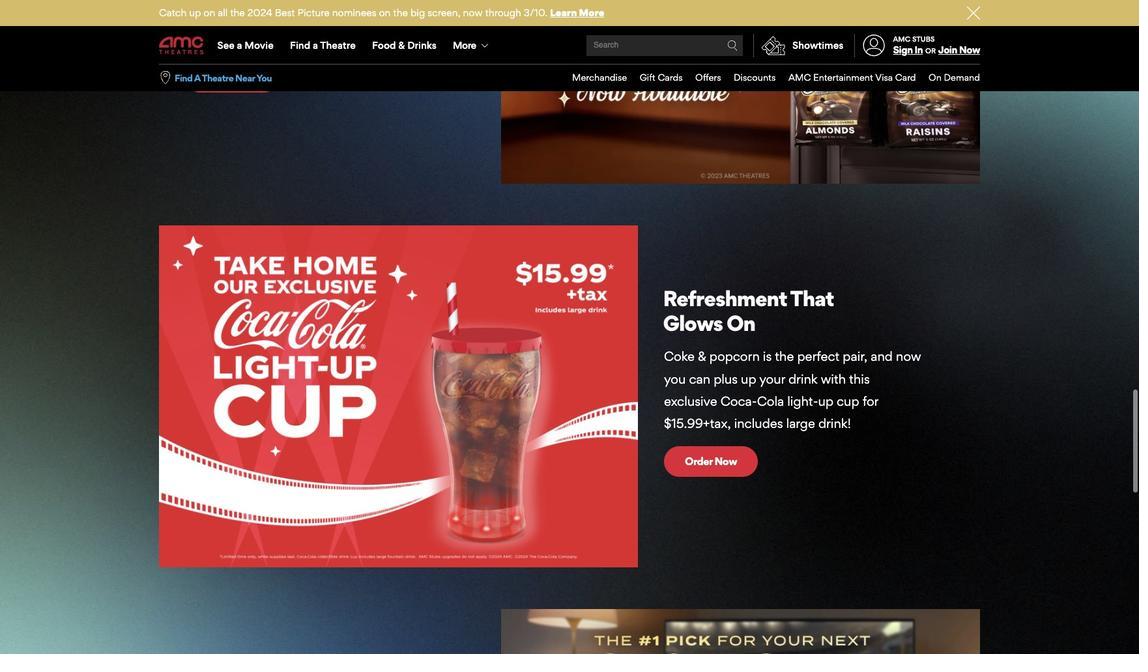 Task type: describe. For each thing, give the bounding box(es) containing it.
drink!
[[819, 416, 851, 432]]

perfect
[[798, 349, 840, 365]]

food
[[372, 39, 396, 51]]

your
[[760, 371, 785, 387]]

coke
[[664, 349, 695, 365]]

showtimes link
[[754, 34, 844, 57]]

2 vertical spatial up
[[818, 394, 834, 409]]

0 horizontal spatial order now link
[[185, 62, 279, 92]]

food & drinks link
[[364, 27, 445, 64]]

catch
[[159, 7, 187, 19]]

amc for sign
[[893, 34, 911, 44]]

join now button
[[939, 44, 980, 56]]

1 horizontal spatial up
[[741, 371, 757, 387]]

cards
[[658, 72, 683, 83]]

2024
[[248, 7, 272, 19]]

find for find a theatre near you
[[175, 72, 193, 83]]

amc for visa
[[789, 72, 811, 83]]

coke & popcorn is the perfect pair, and now you can plus up your drink with this exclusive coca-cola light-up cup for $15.99+tax, includes large drink!
[[664, 349, 922, 432]]

refreshment that glows on
[[663, 286, 834, 336]]

menu containing merchandise
[[560, 65, 980, 91]]

learn more link
[[550, 7, 605, 19]]

more button
[[445, 27, 499, 64]]

theatre for a
[[202, 72, 234, 83]]

in
[[915, 44, 923, 56]]

a for theatre
[[313, 39, 318, 51]]

1 vertical spatial now
[[236, 71, 258, 84]]

on inside refreshment that glows on
[[727, 310, 755, 336]]

all
[[218, 7, 228, 19]]

drinks
[[408, 39, 437, 51]]

and
[[871, 349, 893, 365]]

screen,
[[428, 7, 461, 19]]

glows
[[663, 310, 723, 336]]

nominees
[[332, 7, 377, 19]]

sign
[[893, 44, 913, 56]]

or
[[926, 46, 936, 56]]

is
[[763, 349, 772, 365]]

you
[[257, 72, 272, 83]]

join
[[939, 44, 958, 56]]

gift
[[640, 72, 656, 83]]

stubs
[[913, 34, 935, 44]]

near
[[235, 72, 255, 83]]

catch up on all the 2024 best picture nominees on the big screen, now through 3/10. learn more
[[159, 7, 605, 19]]

plus
[[714, 371, 738, 387]]

best
[[275, 7, 295, 19]]

3/10.
[[524, 7, 548, 19]]

1 horizontal spatial order now link
[[664, 447, 758, 477]]

more inside button
[[453, 39, 476, 51]]

& for food
[[398, 39, 405, 51]]

merchandise
[[572, 72, 627, 83]]

1 horizontal spatial order
[[685, 455, 713, 468]]

on demand link
[[916, 65, 980, 91]]

on inside menu
[[929, 72, 942, 83]]

gift cards link
[[627, 65, 683, 91]]

amc stubs sign in or join now
[[893, 34, 980, 56]]

2 vertical spatial now
[[715, 455, 737, 468]]

1 vertical spatial order now
[[685, 455, 737, 468]]

offers
[[696, 72, 721, 83]]

that
[[790, 286, 834, 312]]

discounts
[[734, 72, 776, 83]]

learn
[[550, 7, 577, 19]]

cola
[[757, 394, 784, 409]]

on demand
[[929, 72, 980, 83]]

search the AMC website text field
[[592, 41, 728, 51]]

pair,
[[843, 349, 868, 365]]

amc entertainment visa card link
[[776, 65, 916, 91]]

sign in or join amc stubs element
[[854, 27, 980, 64]]

0 horizontal spatial order now
[[206, 71, 258, 84]]

with
[[821, 371, 846, 387]]

1 horizontal spatial more
[[579, 7, 605, 19]]

1 on from the left
[[204, 7, 215, 19]]

find for find a theatre
[[290, 39, 310, 51]]

a
[[194, 72, 200, 83]]

gift cards
[[640, 72, 683, 83]]



Task type: locate. For each thing, give the bounding box(es) containing it.
see a movie link
[[209, 27, 282, 64]]

through
[[485, 7, 521, 19]]

movie
[[245, 39, 274, 51]]

theatre right "a"
[[202, 72, 234, 83]]

merchandise link
[[560, 65, 627, 91]]

amc entertainment visa card
[[789, 72, 916, 83]]

1 vertical spatial amc
[[789, 72, 811, 83]]

1 vertical spatial menu
[[560, 65, 980, 91]]

menu down learn
[[159, 27, 980, 64]]

0 vertical spatial more
[[579, 7, 605, 19]]

&
[[398, 39, 405, 51], [698, 349, 707, 365]]

a inside "link"
[[237, 39, 242, 51]]

2 horizontal spatial up
[[818, 394, 834, 409]]

0 horizontal spatial on
[[727, 310, 755, 336]]

0 horizontal spatial find
[[175, 72, 193, 83]]

food & drinks
[[372, 39, 437, 51]]

up right catch
[[189, 7, 201, 19]]

on right nominees
[[379, 7, 391, 19]]

0 horizontal spatial now
[[236, 71, 258, 84]]

find inside find a theatre link
[[290, 39, 310, 51]]

find a theatre link
[[282, 27, 364, 64]]

1 vertical spatial order
[[685, 455, 713, 468]]

0 horizontal spatial more
[[453, 39, 476, 51]]

order now link down $15.99+tax,
[[664, 447, 758, 477]]

2 horizontal spatial now
[[959, 44, 980, 56]]

theatre inside find a theatre link
[[320, 39, 356, 51]]

1 horizontal spatial order now
[[685, 455, 737, 468]]

offers link
[[683, 65, 721, 91]]

now down $15.99+tax,
[[715, 455, 737, 468]]

card
[[896, 72, 916, 83]]

drink
[[789, 371, 818, 387]]

picture
[[298, 7, 330, 19]]

0 vertical spatial theatre
[[320, 39, 356, 51]]

amc inside amc stubs sign in or join now
[[893, 34, 911, 44]]

popcorn
[[710, 349, 760, 365]]

& right the food
[[398, 39, 405, 51]]

0 vertical spatial order
[[206, 71, 234, 84]]

on
[[204, 7, 215, 19], [379, 7, 391, 19]]

2 horizontal spatial the
[[775, 349, 794, 365]]

amc up sign
[[893, 34, 911, 44]]

the for coke
[[775, 349, 794, 365]]

showtimes image
[[754, 34, 793, 57]]

1 horizontal spatial the
[[393, 7, 408, 19]]

user profile image
[[856, 35, 893, 56]]

amc down showtimes link
[[789, 72, 811, 83]]

the left the big
[[393, 7, 408, 19]]

the for catch
[[230, 7, 245, 19]]

the
[[230, 7, 245, 19], [393, 7, 408, 19], [775, 349, 794, 365]]

0 vertical spatial on
[[929, 72, 942, 83]]

for
[[863, 394, 879, 409]]

theatre inside find a theatre near you button
[[202, 72, 234, 83]]

big
[[411, 7, 425, 19]]

0 vertical spatial order now link
[[185, 62, 279, 92]]

0 vertical spatial up
[[189, 7, 201, 19]]

order
[[206, 71, 234, 84], [685, 455, 713, 468]]

0 vertical spatial now
[[959, 44, 980, 56]]

more
[[579, 7, 605, 19], [453, 39, 476, 51]]

up left cup
[[818, 394, 834, 409]]

large
[[787, 416, 815, 432]]

you
[[664, 371, 686, 387]]

showtimes
[[793, 39, 844, 51]]

on left all at the left
[[204, 7, 215, 19]]

now right the and
[[896, 349, 922, 365]]

order now link down see
[[185, 62, 279, 92]]

0 horizontal spatial amc
[[789, 72, 811, 83]]

now inside the coke & popcorn is the perfect pair, and now you can plus up your drink with this exclusive coca-cola light-up cup for $15.99+tax, includes large drink!
[[896, 349, 922, 365]]

dialog
[[0, 0, 1139, 654]]

find down picture on the top of page
[[290, 39, 310, 51]]

see
[[217, 39, 235, 51]]

0 horizontal spatial &
[[398, 39, 405, 51]]

the right all at the left
[[230, 7, 245, 19]]

demand
[[944, 72, 980, 83]]

& up can
[[698, 349, 707, 365]]

find
[[290, 39, 310, 51], [175, 72, 193, 83]]

on up popcorn
[[727, 310, 755, 336]]

1 horizontal spatial theatre
[[320, 39, 356, 51]]

1 vertical spatial up
[[741, 371, 757, 387]]

more down screen,
[[453, 39, 476, 51]]

0 horizontal spatial now
[[463, 7, 483, 19]]

menu containing more
[[159, 27, 980, 64]]

& inside menu
[[398, 39, 405, 51]]

0 horizontal spatial theatre
[[202, 72, 234, 83]]

order right "a"
[[206, 71, 234, 84]]

find left "a"
[[175, 72, 193, 83]]

theatre
[[320, 39, 356, 51], [202, 72, 234, 83]]

entertainment
[[814, 72, 873, 83]]

order now down see
[[206, 71, 258, 84]]

0 horizontal spatial the
[[230, 7, 245, 19]]

order down $15.99+tax,
[[685, 455, 713, 468]]

0 vertical spatial &
[[398, 39, 405, 51]]

1 vertical spatial theatre
[[202, 72, 234, 83]]

theatre down nominees
[[320, 39, 356, 51]]

find inside find a theatre near you button
[[175, 72, 193, 83]]

now right join
[[959, 44, 980, 56]]

includes
[[734, 416, 783, 432]]

submit search icon image
[[728, 40, 738, 51]]

refreshment
[[663, 286, 787, 312]]

0 horizontal spatial order
[[206, 71, 234, 84]]

up
[[189, 7, 201, 19], [741, 371, 757, 387], [818, 394, 834, 409]]

find a theatre
[[290, 39, 356, 51]]

on down the or
[[929, 72, 942, 83]]

order now down $15.99+tax,
[[685, 455, 737, 468]]

order now
[[206, 71, 258, 84], [685, 455, 737, 468]]

1 vertical spatial find
[[175, 72, 193, 83]]

2 on from the left
[[379, 7, 391, 19]]

1 horizontal spatial &
[[698, 349, 707, 365]]

a for movie
[[237, 39, 242, 51]]

1 a from the left
[[237, 39, 242, 51]]

& for coke
[[698, 349, 707, 365]]

0 vertical spatial find
[[290, 39, 310, 51]]

now down see a movie "link"
[[236, 71, 258, 84]]

0 horizontal spatial on
[[204, 7, 215, 19]]

amc
[[893, 34, 911, 44], [789, 72, 811, 83]]

0 horizontal spatial up
[[189, 7, 201, 19]]

1 vertical spatial more
[[453, 39, 476, 51]]

menu down showtimes image
[[560, 65, 980, 91]]

1 vertical spatial now
[[896, 349, 922, 365]]

now
[[463, 7, 483, 19], [896, 349, 922, 365]]

exclusive
[[664, 394, 717, 409]]

1 horizontal spatial a
[[313, 39, 318, 51]]

discounts link
[[721, 65, 776, 91]]

visa
[[876, 72, 893, 83]]

can
[[689, 371, 711, 387]]

now inside amc stubs sign in or join now
[[959, 44, 980, 56]]

up right plus
[[741, 371, 757, 387]]

1 horizontal spatial on
[[379, 7, 391, 19]]

theatre for a
[[320, 39, 356, 51]]

& inside the coke & popcorn is the perfect pair, and now you can plus up your drink with this exclusive coca-cola light-up cup for $15.99+tax, includes large drink!
[[698, 349, 707, 365]]

more right learn
[[579, 7, 605, 19]]

0 vertical spatial amc
[[893, 34, 911, 44]]

$15.99+tax,
[[664, 416, 731, 432]]

0 vertical spatial menu
[[159, 27, 980, 64]]

light-
[[788, 394, 818, 409]]

on
[[929, 72, 942, 83], [727, 310, 755, 336]]

now
[[959, 44, 980, 56], [236, 71, 258, 84], [715, 455, 737, 468]]

cup
[[837, 394, 860, 409]]

1 vertical spatial &
[[698, 349, 707, 365]]

find a theatre near you
[[175, 72, 272, 83]]

menu
[[159, 27, 980, 64], [560, 65, 980, 91]]

0 horizontal spatial a
[[237, 39, 242, 51]]

now right screen,
[[463, 7, 483, 19]]

1 horizontal spatial find
[[290, 39, 310, 51]]

1 vertical spatial order now link
[[664, 447, 758, 477]]

1 vertical spatial on
[[727, 310, 755, 336]]

a
[[237, 39, 242, 51], [313, 39, 318, 51]]

game day grocery popcorn image
[[501, 609, 980, 654]]

order now link
[[185, 62, 279, 92], [664, 447, 758, 477]]

the right is
[[775, 349, 794, 365]]

see a movie
[[217, 39, 274, 51]]

coca-
[[721, 394, 757, 409]]

find a theatre near you button
[[175, 71, 272, 84]]

0 vertical spatial now
[[463, 7, 483, 19]]

0 vertical spatial order now
[[206, 71, 258, 84]]

close this dialog image
[[1117, 629, 1130, 642]]

the inside the coke & popcorn is the perfect pair, and now you can plus up your drink with this exclusive coca-cola light-up cup for $15.99+tax, includes large drink!
[[775, 349, 794, 365]]

1 horizontal spatial now
[[896, 349, 922, 365]]

a down picture on the top of page
[[313, 39, 318, 51]]

1 horizontal spatial now
[[715, 455, 737, 468]]

amc logo image
[[159, 37, 205, 55], [159, 37, 205, 55]]

sign in button
[[893, 44, 923, 56]]

2 a from the left
[[313, 39, 318, 51]]

1 horizontal spatial amc
[[893, 34, 911, 44]]

this
[[849, 371, 870, 387]]

a right see
[[237, 39, 242, 51]]

1 horizontal spatial on
[[929, 72, 942, 83]]



Task type: vqa. For each thing, say whether or not it's contained in the screenshot.
town
no



